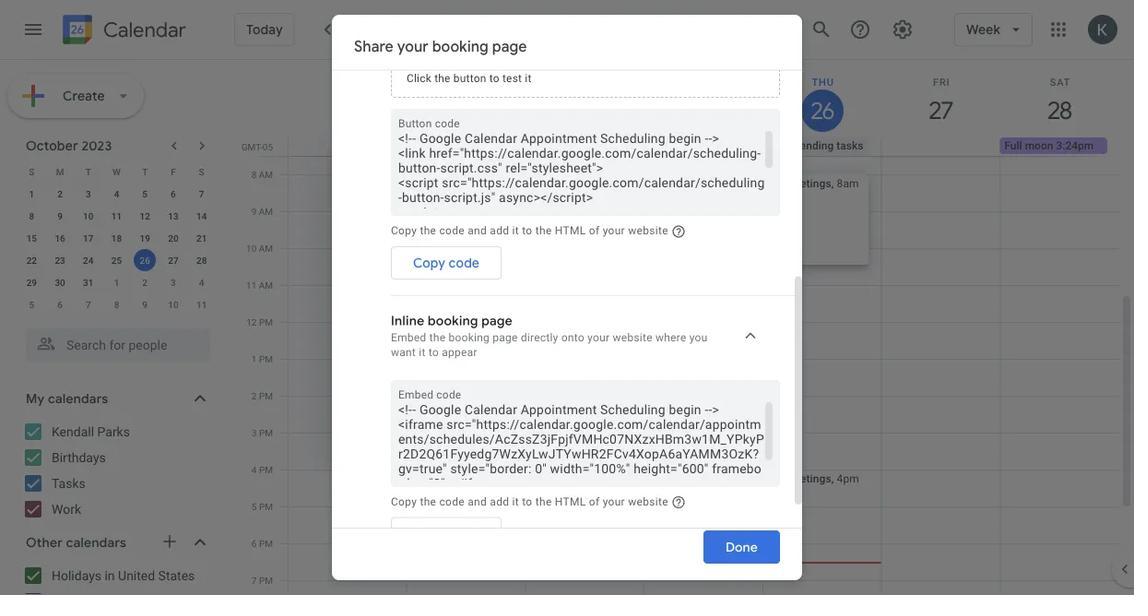 Task type: locate. For each thing, give the bounding box(es) containing it.
am down 8 am
[[259, 206, 273, 217]]

booking up form
[[449, 332, 490, 344]]

0 horizontal spatial 5
[[29, 299, 34, 310]]

scheduling left "begin"
[[601, 402, 666, 417]]

1 horizontal spatial october
[[391, 17, 469, 42]]

1 vertical spatial october 2023
[[26, 137, 112, 154]]

appointment up 9am on the top of the page
[[465, 195, 543, 206]]

of
[[589, 225, 600, 238], [589, 496, 600, 509]]

november 6 element
[[49, 293, 71, 316]]

,
[[832, 177, 835, 190], [476, 214, 478, 227], [832, 472, 835, 485]]

october 2023 grid
[[18, 161, 216, 316]]

1 horizontal spatial october 2023
[[391, 17, 519, 42]]

w
[[113, 166, 121, 177]]

calendars inside 'dropdown button'
[[48, 391, 108, 407]]

appointment
[[521, 402, 597, 417], [546, 491, 623, 506]]

1 add from the top
[[490, 225, 510, 238]]

your
[[397, 37, 429, 56], [603, 225, 626, 238], [447, 311, 476, 328], [588, 332, 610, 344], [603, 496, 626, 509]]

it right test at the left of the page
[[525, 72, 532, 85]]

booking
[[404, 348, 451, 363]]

want
[[391, 346, 416, 359]]

4 am from the top
[[259, 280, 273, 291]]

kendall for kendall parks busy times on this calendar are unavailable for booking
[[404, 394, 447, 409]]

2 vertical spatial 10
[[168, 299, 179, 310]]

10 up 17
[[83, 210, 94, 221]]

share for share
[[618, 280, 652, 296]]

0 horizontal spatial 7
[[86, 299, 91, 310]]

0 horizontal spatial 9
[[57, 210, 63, 221]]

2 for 2 pm
[[252, 390, 257, 401]]

· left last
[[459, 367, 462, 380]]

20
[[168, 233, 179, 244]]

kendall inside kendall parks busy times on this calendar are unavailable for booking
[[404, 394, 447, 409]]

1 of from the top
[[589, 225, 600, 238]]

page down see all your booking pages link
[[493, 332, 518, 344]]

2 horizontal spatial 3
[[252, 427, 257, 438]]

meetings down pending
[[785, 177, 832, 190]]

october 2023 up 'click the button to test it'
[[391, 17, 519, 42]]

, for 4pm
[[832, 472, 835, 485]]

1 am from the top
[[259, 169, 273, 180]]

share inside "share" button
[[618, 280, 652, 296]]

23 element
[[49, 249, 71, 271]]

0 vertical spatial ,
[[832, 177, 835, 190]]

2 vertical spatial 11
[[196, 299, 207, 310]]

16
[[55, 233, 65, 244]]

0 vertical spatial appointment
[[521, 402, 597, 417]]

0 vertical spatial and
[[468, 225, 487, 238]]

scheduling
[[601, 402, 666, 417], [626, 491, 691, 506]]

0 vertical spatial copy code button
[[391, 247, 502, 280]]

9 for 9 am
[[252, 206, 257, 217]]

1 vertical spatial 8
[[29, 210, 34, 221]]

1 horizontal spatial kendall
[[404, 394, 447, 409]]

0 horizontal spatial name
[[429, 367, 456, 380]]

kendall parks
[[52, 424, 130, 439]]

row containing 5
[[18, 293, 216, 316]]

parks
[[450, 394, 483, 409], [97, 424, 130, 439]]

name down the booking
[[429, 367, 456, 380]]

bookable appointment schedule
[[404, 195, 602, 206]]

1 horizontal spatial 10
[[168, 299, 179, 310]]

the down the schedule
[[536, 225, 552, 238]]

pm for 1 pm
[[259, 353, 273, 364]]

14
[[196, 210, 207, 221]]

12 for 12 pm
[[247, 316, 257, 328]]

22 element
[[21, 249, 43, 271]]

pm for 4 pm
[[259, 464, 273, 475]]

1 horizontal spatial 9
[[142, 299, 148, 310]]

7 pm from the top
[[259, 538, 273, 549]]

meetings left 4pm
[[785, 472, 832, 485]]

it
[[525, 72, 532, 85], [513, 225, 519, 238], [419, 346, 426, 359], [513, 496, 519, 509]]

october up m
[[26, 137, 78, 154]]

19
[[140, 233, 150, 244]]

2 am from the top
[[259, 206, 273, 217]]

8 down gmt-
[[252, 169, 257, 180]]

parks inside kendall parks busy times on this calendar are unavailable for booking
[[450, 394, 483, 409]]

am up 12 pm
[[259, 280, 273, 291]]

code inside embed code <!-- google calendar appointment scheduling begin --> <iframe src="https://calendar.google.com/calendar/appointm ents/schedules/aczssz3jfpjfvmhc07nxzxhbm3w1m_ypkyp r2d2q61fyyedg7wzxylwjtywhr2fcv4xopa6ayamm3ozk? gv=true" style="border: 0" width="100%" height="600" framebo rder="0"></iframe> <!-- end google calendar appointment scheduling -->
[[437, 389, 462, 402]]

3 pm
[[252, 427, 273, 438]]

11
[[111, 210, 122, 221], [246, 280, 257, 291], [196, 299, 207, 310]]

> down height="600"
[[702, 491, 709, 506]]

booking inside kendall parks busy times on this calendar are unavailable for booking
[[636, 413, 675, 426]]

6
[[171, 188, 176, 199], [57, 299, 63, 310], [252, 538, 257, 549]]

embed inside the inline booking page embed the booking page directly onto your website where you want it to appear
[[391, 332, 427, 344]]

1 vertical spatial 12
[[247, 316, 257, 328]]

2 vertical spatial 7
[[252, 575, 257, 586]]

2 vertical spatial 1
[[252, 353, 257, 364]]

11 inside november 11 'element'
[[196, 299, 207, 310]]

2 and from the top
[[468, 496, 487, 509]]

6 down 'f'
[[171, 188, 176, 199]]

2 horizontal spatial 7
[[252, 575, 257, 586]]

november 11 element
[[191, 293, 213, 316]]

to left test at the left of the page
[[490, 72, 500, 85]]

Button code text field
[[399, 131, 773, 209]]

0 horizontal spatial 6
[[57, 299, 63, 310]]

1 vertical spatial appointment
[[465, 195, 543, 206]]

26 cell
[[131, 249, 159, 271]]

parks for kendall parks busy times on this calendar are unavailable for booking
[[450, 394, 483, 409]]

13 element
[[162, 205, 184, 227]]

0 vertical spatial html
[[555, 225, 586, 238]]

0 vertical spatial copy code
[[413, 255, 480, 271]]

november 3 element
[[162, 271, 184, 293]]

row inside grid
[[281, 137, 1135, 156]]

copy code button down the end
[[391, 518, 502, 551]]

page up pages
[[530, 280, 560, 296]]

november 10 element
[[162, 293, 184, 316]]

of down the schedule
[[589, 225, 600, 238]]

row
[[281, 137, 1135, 156], [18, 161, 216, 183], [18, 183, 216, 205], [18, 205, 216, 227], [18, 227, 216, 249], [18, 249, 216, 271], [18, 271, 216, 293], [18, 293, 216, 316]]

calendars inside dropdown button
[[66, 534, 126, 551]]

meetings , 8am
[[785, 177, 860, 190]]

times
[[431, 413, 458, 426]]

1 horizontal spatial 8
[[114, 299, 119, 310]]

add for embed code
[[490, 496, 510, 509]]

0 horizontal spatial share
[[354, 37, 394, 56]]

today
[[246, 21, 283, 38]]

address
[[555, 367, 595, 380]]

<!- left the end
[[399, 491, 413, 506]]

10 inside grid
[[246, 243, 257, 254]]

0 vertical spatial embed
[[391, 332, 427, 344]]

booking up 'click the button to test it'
[[432, 37, 489, 56]]

1 horizontal spatial 7
[[199, 188, 204, 199]]

10 down november 3 element
[[168, 299, 179, 310]]

are
[[542, 413, 558, 426]]

kendall up busy
[[404, 394, 447, 409]]

12 inside "october 2023" grid
[[140, 210, 150, 221]]

8am
[[837, 177, 860, 190]]

google down first
[[420, 402, 462, 417]]

1 vertical spatial 10
[[246, 243, 257, 254]]

am for 10 am
[[259, 243, 273, 254]]

1 horizontal spatial 12
[[247, 316, 257, 328]]

states
[[158, 568, 195, 583]]

12 element
[[134, 205, 156, 227]]

grid containing schedule appointment
[[236, 60, 1135, 595]]

0 horizontal spatial 2023
[[82, 137, 112, 154]]

website inside the inline booking page embed the booking page directly onto your website where you want it to appear
[[613, 332, 653, 344]]

open
[[439, 280, 473, 296]]

2023 up '10' 'element'
[[82, 137, 112, 154]]

buy
[[685, 398, 704, 411]]

25 element
[[106, 249, 128, 271]]

pm for 6 pm
[[259, 538, 273, 549]]

copy the code and add it to the html of your website down "bookable appointment schedule"
[[391, 225, 669, 238]]

2 vertical spatial 5
[[252, 501, 257, 512]]

copy code button for embed code
[[391, 518, 502, 551]]

2 vertical spatial calendar
[[490, 491, 543, 506]]

kendall
[[404, 394, 447, 409], [52, 424, 94, 439]]

of down width="100%"
[[589, 496, 600, 509]]

3 cell from the left
[[645, 137, 763, 156]]

cell
[[289, 137, 407, 156], [407, 137, 526, 156], [645, 137, 763, 156], [882, 137, 1001, 156]]

add down "bookable appointment schedule"
[[490, 225, 510, 238]]

7 down 6 pm at the bottom
[[252, 575, 257, 586]]

your down width="100%"
[[603, 496, 626, 509]]

pm up 3 pm
[[259, 390, 273, 401]]

1 vertical spatial parks
[[97, 424, 130, 439]]

your right onto
[[588, 332, 610, 344]]

cell up delete appointment schedule icon
[[645, 137, 763, 156]]

pm down "5 pm"
[[259, 538, 273, 549]]

9
[[252, 206, 257, 217], [57, 210, 63, 221], [142, 299, 148, 310]]

kendall up birthdays
[[52, 424, 94, 439]]

9 down 'november 2' element on the top of page
[[142, 299, 148, 310]]

page up test at the left of the page
[[493, 37, 527, 56]]

0 vertical spatial 10
[[83, 210, 94, 221]]

the down the all
[[430, 332, 446, 344]]

1 vertical spatial 5
[[29, 299, 34, 310]]

4 up "5 pm"
[[252, 464, 257, 475]]

first
[[404, 367, 426, 380]]

meetings
[[785, 177, 832, 190], [404, 210, 489, 236], [429, 214, 476, 227], [785, 472, 832, 485]]

appointment for bookable
[[465, 195, 543, 206]]

7 down 31 element
[[86, 299, 91, 310]]

main drawer image
[[22, 18, 44, 41]]

2 vertical spatial 6
[[252, 538, 257, 549]]

meetings down bookable
[[429, 214, 476, 227]]

2 up november 9 element
[[142, 277, 148, 288]]

1 vertical spatial ,
[[476, 214, 478, 227]]

0 horizontal spatial october
[[26, 137, 78, 154]]

2 html from the top
[[555, 496, 586, 509]]

1 name from the left
[[429, 367, 456, 380]]

1 horizontal spatial parks
[[450, 394, 483, 409]]

calendars up the kendall parks
[[48, 391, 108, 407]]

page
[[493, 37, 527, 56], [530, 280, 560, 296], [482, 313, 513, 329], [493, 332, 518, 344]]

of for embed code
[[589, 496, 600, 509]]

0 horizontal spatial ·
[[459, 367, 462, 380]]

booking form first name · last name · email address
[[404, 348, 595, 380]]

copy
[[391, 225, 417, 238], [413, 255, 446, 271], [391, 496, 417, 509], [413, 526, 446, 542]]

busy
[[404, 413, 428, 426]]

cell down button code
[[407, 137, 526, 156]]

1 horizontal spatial appointment
[[596, 139, 659, 152]]

your up "share" button
[[603, 225, 626, 238]]

1 vertical spatial 7
[[86, 299, 91, 310]]

2 horizontal spatial 5
[[252, 501, 257, 512]]

pm up 6 pm at the bottom
[[259, 501, 273, 512]]

11 down 10 am
[[246, 280, 257, 291]]

your up click
[[397, 37, 429, 56]]

16 element
[[49, 227, 71, 249]]

0 vertical spatial <!-
[[399, 402, 413, 417]]

1 vertical spatial 4
[[199, 277, 204, 288]]

pm
[[259, 316, 273, 328], [259, 353, 273, 364], [259, 390, 273, 401], [259, 427, 273, 438], [259, 464, 273, 475], [259, 501, 273, 512], [259, 538, 273, 549], [259, 575, 273, 586]]

2 left pending
[[785, 139, 792, 152]]

1 up the november 8 'element'
[[114, 277, 119, 288]]

booking
[[432, 37, 489, 56], [477, 280, 526, 296], [479, 311, 529, 328], [428, 313, 479, 329], [449, 332, 490, 344], [636, 413, 675, 426]]

5 pm
[[252, 501, 273, 512]]

1 vertical spatial add
[[490, 496, 510, 509]]

4 pm from the top
[[259, 427, 273, 438]]

2 pm from the top
[[259, 353, 273, 364]]

pm for 5 pm
[[259, 501, 273, 512]]

0 horizontal spatial >
[[702, 491, 709, 506]]

s right 'f'
[[199, 166, 205, 177]]

parks down my calendars 'dropdown button'
[[97, 424, 130, 439]]

25
[[111, 255, 122, 266]]

1 horizontal spatial name
[[489, 367, 517, 380]]

2 of from the top
[[589, 496, 600, 509]]

· left email on the bottom left of page
[[519, 367, 522, 380]]

1 vertical spatial <!-
[[399, 491, 413, 506]]

11 down november 4 element
[[196, 299, 207, 310]]

other calendars list
[[4, 561, 229, 595]]

appear
[[442, 346, 478, 359]]

pm down 6 pm at the bottom
[[259, 575, 273, 586]]

appointment down width="100%"
[[546, 491, 623, 506]]

pm for 12 pm
[[259, 316, 273, 328]]

2 inside button
[[785, 139, 792, 152]]

appointment right schedule
[[596, 139, 659, 152]]

8 down november 1 element
[[114, 299, 119, 310]]

27
[[168, 255, 179, 266]]

9 up 10 am
[[252, 206, 257, 217]]

t left 'f'
[[142, 166, 148, 177]]

meetings for meetings , 8am
[[785, 177, 832, 190]]

2 horizontal spatial 9
[[252, 206, 257, 217]]

1 vertical spatial calendars
[[66, 534, 126, 551]]

8 am
[[252, 169, 273, 180]]

10
[[83, 210, 94, 221], [246, 243, 257, 254], [168, 299, 179, 310]]

begin
[[669, 402, 702, 417]]

schedule
[[547, 139, 593, 152]]

1 vertical spatial copy code button
[[391, 518, 502, 551]]

1 vertical spatial 3
[[171, 277, 176, 288]]

30
[[55, 277, 65, 288]]

0 horizontal spatial appointment
[[465, 195, 543, 206]]

the inside the inline booking page embed the booking page directly onto your website where you want it to appear
[[430, 332, 446, 344]]

november 8 element
[[106, 293, 128, 316]]

5 up 12 element
[[142, 188, 148, 199]]

1 horizontal spatial ·
[[519, 367, 522, 380]]

2 up 3 pm
[[252, 390, 257, 401]]

4 up november 11 'element' on the left of page
[[199, 277, 204, 288]]

f
[[171, 166, 176, 177]]

website for embed code
[[629, 496, 669, 509]]

0 vertical spatial october 2023
[[391, 17, 519, 42]]

0 vertical spatial 6
[[171, 188, 176, 199]]

2 add from the top
[[490, 496, 510, 509]]

appointment for schedule
[[596, 139, 659, 152]]

17 element
[[77, 227, 99, 249]]

0 vertical spatial 12
[[140, 210, 150, 221]]

None search field
[[0, 321, 229, 362]]

1 horizontal spatial 3
[[171, 277, 176, 288]]

and for button code
[[468, 225, 487, 238]]

website up "share" button
[[629, 225, 669, 238]]

1 · from the left
[[459, 367, 462, 380]]

meetings for meetings , 9am
[[429, 214, 476, 227]]

29
[[26, 277, 37, 288]]

10 am
[[246, 243, 273, 254]]

october 2023 up m
[[26, 137, 112, 154]]

1 vertical spatial 6
[[57, 299, 63, 310]]

4 cell from the left
[[882, 137, 1001, 156]]

0 vertical spatial kendall
[[404, 394, 447, 409]]

2 pending tasks button
[[763, 137, 871, 154]]

3 up '10' 'element'
[[86, 188, 91, 199]]

copy code button for button code
[[391, 247, 502, 280]]

kendall inside my calendars list
[[52, 424, 94, 439]]

pm for 2 pm
[[259, 390, 273, 401]]

appointment up ents/schedules/aczssz3jfpjfvmhc07nxzxhbm3w1m_ypkyp
[[521, 402, 597, 417]]

1 horizontal spatial s
[[199, 166, 205, 177]]

1 cell from the left
[[289, 137, 407, 156]]

2 horizontal spatial 10
[[246, 243, 257, 254]]

1 and from the top
[[468, 225, 487, 238]]

0 vertical spatial calendars
[[48, 391, 108, 407]]

copy code down min
[[413, 255, 480, 271]]

1 html from the top
[[555, 225, 586, 238]]

row group
[[18, 183, 216, 316]]

cell left full
[[882, 137, 1001, 156]]

11 am
[[246, 280, 273, 291]]

1 pm from the top
[[259, 316, 273, 328]]

2 vertical spatial website
[[629, 496, 669, 509]]

am down 9 am
[[259, 243, 273, 254]]

1 vertical spatial 11
[[246, 280, 257, 291]]

21
[[196, 233, 207, 244]]

website down height="600"
[[629, 496, 669, 509]]

8 inside grid
[[252, 169, 257, 180]]

7
[[199, 188, 204, 199], [86, 299, 91, 310], [252, 575, 257, 586]]

html for embed code
[[555, 496, 586, 509]]

my
[[26, 391, 45, 407]]

1 copy code from the top
[[413, 255, 480, 271]]

and for embed code
[[468, 496, 487, 509]]

holidays in united states
[[52, 568, 195, 583]]

3 am from the top
[[259, 243, 273, 254]]

1 vertical spatial calendar
[[465, 402, 518, 417]]

2 for 2 pending tasks
[[785, 139, 792, 152]]

my calendars button
[[4, 384, 229, 413]]

2 pending tasks
[[785, 139, 864, 152]]

1 horizontal spatial 1
[[114, 277, 119, 288]]

11 for 11 element
[[111, 210, 122, 221]]

html down width="100%"
[[555, 496, 586, 509]]

2
[[785, 139, 792, 152], [57, 188, 63, 199], [142, 277, 148, 288], [252, 390, 257, 401]]

4 up 11 element
[[114, 188, 119, 199]]

0 horizontal spatial 4
[[114, 188, 119, 199]]

food
[[725, 398, 748, 411]]

0 horizontal spatial t
[[86, 166, 91, 177]]

2 copy the code and add it to the html of your website from the top
[[391, 496, 669, 509]]

, left 4pm
[[832, 472, 835, 485]]

2 copy code from the top
[[413, 526, 480, 542]]

5 inside 'element'
[[29, 299, 34, 310]]

10 up 11 am
[[246, 243, 257, 254]]

0 vertical spatial of
[[589, 225, 600, 238]]

1 down 12 pm
[[252, 353, 257, 364]]

booking up appear
[[428, 313, 479, 329]]

calendars up the in
[[66, 534, 126, 551]]

embed
[[391, 332, 427, 344], [399, 389, 434, 402]]

0 vertical spatial share
[[354, 37, 394, 56]]

copy code down the end
[[413, 526, 480, 542]]

0 horizontal spatial parks
[[97, 424, 130, 439]]

5 pm from the top
[[259, 464, 273, 475]]

1 horizontal spatial 11
[[196, 299, 207, 310]]

0 vertical spatial website
[[629, 225, 669, 238]]

28 element
[[191, 249, 213, 271]]

booking down open booking page
[[479, 311, 529, 328]]

meetings for meetings , 4pm
[[785, 472, 832, 485]]

parks inside my calendars list
[[97, 424, 130, 439]]

schedule
[[546, 195, 602, 206]]

meetings heading
[[404, 210, 489, 236]]

1 horizontal spatial 5
[[142, 188, 148, 199]]

·
[[459, 367, 462, 380], [519, 367, 522, 380]]

row containing 22
[[18, 249, 216, 271]]

12 down 11 am
[[247, 316, 257, 328]]

7 for 7 pm
[[252, 575, 257, 586]]

7 inside november 7 element
[[86, 299, 91, 310]]

row containing schedule appointment
[[281, 137, 1135, 156]]

10 inside 'element'
[[83, 210, 94, 221]]

2 copy code button from the top
[[391, 518, 502, 551]]

birthdays
[[52, 450, 106, 465]]

november 2 element
[[134, 271, 156, 293]]

6 pm from the top
[[259, 501, 273, 512]]

kendall parks busy times on this calendar are unavailable for booking
[[404, 394, 675, 426]]

calendar element
[[59, 11, 186, 52]]

row containing 15
[[18, 227, 216, 249]]

6 down "5 pm"
[[252, 538, 257, 549]]

november 5 element
[[21, 293, 43, 316]]

8 inside the november 8 'element'
[[114, 299, 119, 310]]

row containing 29
[[18, 271, 216, 293]]

11 inside 11 element
[[111, 210, 122, 221]]

0 vertical spatial 7
[[199, 188, 204, 199]]

-
[[413, 402, 416, 417], [705, 402, 709, 417], [709, 402, 713, 417], [413, 491, 416, 506], [695, 491, 698, 506], [698, 491, 702, 506]]

5 up 6 pm at the bottom
[[252, 501, 257, 512]]

3 pm from the top
[[259, 390, 273, 401]]

2 horizontal spatial 6
[[252, 538, 257, 549]]

open booking page
[[439, 280, 560, 296]]

share inside share your booking page dialog
[[354, 37, 394, 56]]

10 for november 10 element
[[168, 299, 179, 310]]

pm up 2 pm
[[259, 353, 273, 364]]

2 <!- from the top
[[399, 491, 413, 506]]

1 vertical spatial html
[[555, 496, 586, 509]]

it right want
[[419, 346, 426, 359]]

calendars for my calendars
[[48, 391, 108, 407]]

pm up 1 pm
[[259, 316, 273, 328]]

grid
[[236, 60, 1135, 595]]

1 for 1 pm
[[252, 353, 257, 364]]

share
[[354, 37, 394, 56], [618, 280, 652, 296]]

of for button code
[[589, 225, 600, 238]]

2 vertical spatial 4
[[252, 464, 257, 475]]

10 for '10' 'element'
[[83, 210, 94, 221]]

8 pm from the top
[[259, 575, 273, 586]]

0 vertical spatial 2023
[[473, 17, 519, 42]]

t left w
[[86, 166, 91, 177]]

1 vertical spatial copy code
[[413, 526, 480, 542]]

november 9 element
[[134, 293, 156, 316]]

scheduling down height="600"
[[626, 491, 691, 506]]

html for button code
[[555, 225, 586, 238]]

cat
[[706, 398, 722, 411]]

, left "8am"
[[832, 177, 835, 190]]

1 copy the code and add it to the html of your website from the top
[[391, 225, 669, 238]]

1 horizontal spatial 4
[[199, 277, 204, 288]]

0 vertical spatial october
[[391, 17, 469, 42]]

1 copy code button from the top
[[391, 247, 502, 280]]

directly
[[521, 332, 559, 344]]

2 horizontal spatial 1
[[252, 353, 257, 364]]

website for button code
[[629, 225, 669, 238]]

0 vertical spatial google
[[420, 402, 462, 417]]

24
[[83, 255, 94, 266]]

0 vertical spatial add
[[490, 225, 510, 238]]

to inside the inline booking page embed the booking page directly onto your website where you want it to appear
[[429, 346, 439, 359]]

share for share your booking page
[[354, 37, 394, 56]]

your inside the inline booking page embed the booking page directly onto your website where you want it to appear
[[588, 332, 610, 344]]

embed up want
[[391, 332, 427, 344]]

1 vertical spatial kendall
[[52, 424, 94, 439]]

appointment inside "schedule appointment" button
[[596, 139, 659, 152]]

the right 45
[[420, 225, 437, 238]]



Task type: describe. For each thing, give the bounding box(es) containing it.
november 1 element
[[106, 271, 128, 293]]

Embed code text field
[[399, 402, 773, 506]]

my calendars
[[26, 391, 108, 407]]

gv=true"
[[399, 461, 447, 476]]

it inside the inline booking page embed the booking page directly onto your website where you want it to appear
[[419, 346, 426, 359]]

end
[[420, 491, 442, 506]]

copy code for embed code
[[413, 526, 480, 542]]

28
[[196, 255, 207, 266]]

31
[[83, 277, 94, 288]]

the down the rder="0"></iframe>
[[420, 496, 437, 509]]

done
[[726, 539, 758, 555]]

button code
[[399, 118, 460, 131]]

5 for 5 pm
[[252, 501, 257, 512]]

2 down m
[[57, 188, 63, 199]]

add for button code
[[490, 225, 510, 238]]

bookable
[[404, 195, 461, 206]]

pm for 3 pm
[[259, 427, 273, 438]]

45
[[404, 237, 419, 252]]

3 for 3 pm
[[252, 427, 257, 438]]

tasks
[[52, 476, 86, 491]]

unavailable
[[561, 413, 616, 426]]

1 t from the left
[[86, 166, 91, 177]]

gmt-
[[242, 141, 263, 152]]

click
[[407, 72, 432, 85]]

see all your booking pages link
[[404, 311, 570, 328]]

copy down min
[[413, 255, 446, 271]]

work
[[52, 501, 81, 517]]

in
[[105, 568, 115, 583]]

on
[[461, 413, 474, 426]]

embed inside embed code <!-- google calendar appointment scheduling begin --> <iframe src="https://calendar.google.com/calendar/appointm ents/schedules/aczssz3jfpjfvmhc07nxzxhbm3w1m_ypkyp r2d2q61fyyedg7wzxylwjtywhr2fcv4xopa6ayamm3ozk? gv=true" style="border: 0" width="100%" height="600" framebo rder="0"></iframe> <!-- end google calendar appointment scheduling -->
[[399, 389, 434, 402]]

10 for 10 am
[[246, 243, 257, 254]]

last
[[465, 367, 486, 380]]

appointments
[[448, 237, 530, 252]]

am for 8 am
[[259, 169, 273, 180]]

6 pm
[[252, 538, 273, 549]]

1 vertical spatial >
[[702, 491, 709, 506]]

copy the code and add it to the html of your website for button code
[[391, 225, 669, 238]]

to right 9am on the top of the page
[[522, 225, 533, 238]]

copy the code and add it to the html of your website for embed code
[[391, 496, 669, 509]]

kendall for kendall parks
[[52, 424, 94, 439]]

am for 11 am
[[259, 280, 273, 291]]

copy down the end
[[413, 526, 446, 542]]

width="100%"
[[550, 461, 631, 476]]

my calendars list
[[4, 417, 229, 524]]

button
[[399, 118, 432, 131]]

11 for 11 am
[[246, 280, 257, 291]]

1 <!- from the top
[[399, 402, 413, 417]]

november 7 element
[[77, 293, 99, 316]]

moon
[[1026, 139, 1054, 152]]

it right 9am on the top of the page
[[513, 225, 519, 238]]

15 element
[[21, 227, 43, 249]]

1 pm
[[252, 353, 273, 364]]

to down the style="border:
[[522, 496, 533, 509]]

45 min appointments
[[404, 237, 530, 252]]

meetings , 4pm
[[785, 472, 860, 485]]

22
[[26, 255, 37, 266]]

share your booking page
[[354, 37, 527, 56]]

where
[[656, 332, 687, 344]]

copy left the end
[[391, 496, 417, 509]]

7 for november 7 element
[[86, 299, 91, 310]]

18 element
[[106, 227, 128, 249]]

full
[[1005, 139, 1023, 152]]

today button
[[234, 13, 295, 46]]

0 vertical spatial scheduling
[[601, 402, 666, 417]]

share your booking page dialog
[[332, 0, 803, 580]]

am for 9 am
[[259, 206, 273, 217]]

23
[[55, 255, 65, 266]]

27 element
[[162, 249, 184, 271]]

done button
[[704, 531, 781, 564]]

1 s from the left
[[29, 166, 34, 177]]

other
[[26, 534, 63, 551]]

you
[[690, 332, 708, 344]]

30 element
[[49, 271, 71, 293]]

8 for 8 am
[[252, 169, 257, 180]]

the down 0"
[[536, 496, 552, 509]]

<iframe
[[399, 417, 443, 432]]

src="https://calendar.google.com/calendar/appointm
[[447, 417, 762, 432]]

the right click
[[435, 72, 451, 85]]

19 element
[[134, 227, 156, 249]]

booking up see all your booking pages link
[[477, 280, 526, 296]]

2 name from the left
[[489, 367, 517, 380]]

copy code for button code
[[413, 255, 480, 271]]

calendars for other calendars
[[66, 534, 126, 551]]

row containing 1
[[18, 183, 216, 205]]

9 am
[[252, 206, 273, 217]]

tasks
[[837, 139, 864, 152]]

other calendars button
[[4, 528, 229, 557]]

ents/schedules/aczssz3jfpjfvmhc07nxzxhbm3w1m_ypkyp
[[399, 432, 765, 447]]

november 4 element
[[191, 271, 213, 293]]

9 for november 9 element
[[142, 299, 148, 310]]

12 for 12
[[140, 210, 150, 221]]

parks for kendall parks
[[97, 424, 130, 439]]

0"
[[535, 461, 547, 476]]

, for 8am
[[832, 177, 835, 190]]

form
[[454, 348, 482, 363]]

4 pm
[[252, 464, 273, 475]]

1 vertical spatial october
[[26, 137, 78, 154]]

calendar heading
[[100, 17, 186, 43]]

1 vertical spatial google
[[445, 491, 487, 506]]

inline booking page embed the booking page directly onto your website where you want it to appear
[[391, 313, 711, 359]]

10 element
[[77, 205, 99, 227]]

button
[[454, 72, 487, 85]]

1 for november 1 element
[[114, 277, 119, 288]]

21 element
[[191, 227, 213, 249]]

20 element
[[162, 227, 184, 249]]

5 for november 5 'element'
[[29, 299, 34, 310]]

delete appointment schedule image
[[677, 160, 696, 179]]

8 for the november 8 'element'
[[114, 299, 119, 310]]

r2d2q61fyyedg7wzxylwjtywhr2fcv4xopa6ayamm3ozk?
[[399, 446, 760, 462]]

1 vertical spatial appointment
[[546, 491, 623, 506]]

pending
[[795, 139, 834, 152]]

0 vertical spatial >
[[713, 402, 720, 417]]

, for 9am
[[476, 214, 478, 227]]

11 element
[[106, 205, 128, 227]]

6 for 6 pm
[[252, 538, 257, 549]]

14 element
[[191, 205, 213, 227]]

inline
[[391, 313, 425, 329]]

page down open booking page
[[482, 313, 513, 329]]

onto
[[562, 332, 585, 344]]

4 for november 4 element
[[199, 277, 204, 288]]

17
[[83, 233, 94, 244]]

4pm
[[837, 472, 860, 485]]

row containing s
[[18, 161, 216, 183]]

it down the style="border:
[[513, 496, 519, 509]]

15
[[26, 233, 37, 244]]

4 for 4 pm
[[252, 464, 257, 475]]

7 pm
[[252, 575, 273, 586]]

24 element
[[77, 249, 99, 271]]

2 t from the left
[[142, 166, 148, 177]]

email
[[525, 367, 552, 380]]

copy left min
[[391, 225, 417, 238]]

2 cell from the left
[[407, 137, 526, 156]]

row containing 8
[[18, 205, 216, 227]]

buy cat food
[[685, 398, 748, 411]]

1 vertical spatial scheduling
[[626, 491, 691, 506]]

26, today element
[[134, 249, 156, 271]]

2 · from the left
[[519, 367, 522, 380]]

gmt-05
[[242, 141, 273, 152]]

11 for november 11 'element' on the left of page
[[196, 299, 207, 310]]

your right the all
[[447, 311, 476, 328]]

this
[[476, 413, 494, 426]]

18
[[111, 233, 122, 244]]

31 element
[[77, 271, 99, 293]]

united
[[118, 568, 155, 583]]

style="border:
[[451, 461, 532, 476]]

buy cat food button
[[664, 396, 776, 412]]

2 for 'november 2' element on the top of page
[[142, 277, 148, 288]]

see all your booking pages
[[404, 311, 570, 328]]

schedule appointment button
[[526, 137, 659, 154]]

0 horizontal spatial 8
[[29, 210, 34, 221]]

height="600"
[[634, 461, 709, 476]]

29 element
[[21, 271, 43, 293]]

0 vertical spatial calendar
[[103, 17, 186, 43]]

1 vertical spatial 2023
[[82, 137, 112, 154]]

embed code <!-- google calendar appointment scheduling begin --> <iframe src="https://calendar.google.com/calendar/appointm ents/schedules/aczssz3jfpjfvmhc07nxzxhbm3w1m_ypkyp r2d2q61fyyedg7wzxylwjtywhr2fcv4xopa6ayamm3ozk? gv=true" style="border: 0" width="100%" height="600" framebo rder="0"></iframe> <!-- end google calendar appointment scheduling -->
[[399, 389, 765, 506]]

2 s from the left
[[199, 166, 205, 177]]

0 vertical spatial 5
[[142, 188, 148, 199]]

0 vertical spatial 4
[[114, 188, 119, 199]]

min
[[422, 237, 445, 252]]

1 horizontal spatial 6
[[171, 188, 176, 199]]

3 for november 3 element
[[171, 277, 176, 288]]

0 horizontal spatial october 2023
[[26, 137, 112, 154]]

see
[[404, 311, 427, 328]]

for
[[619, 413, 633, 426]]

calendar
[[497, 413, 540, 426]]

meetings for meetings
[[404, 210, 489, 236]]

13
[[168, 210, 179, 221]]

0 horizontal spatial 3
[[86, 188, 91, 199]]

pm for 7 pm
[[259, 575, 273, 586]]

0 vertical spatial 1
[[29, 188, 34, 199]]

row group containing 1
[[18, 183, 216, 316]]

6 for november 6 element
[[57, 299, 63, 310]]



Task type: vqa. For each thing, say whether or not it's contained in the screenshot.


